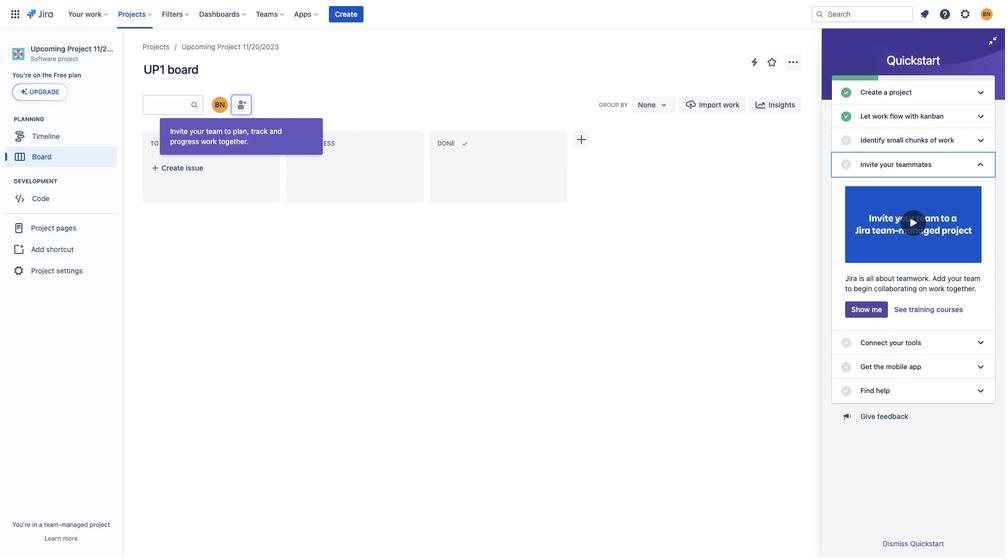 Task type: vqa. For each thing, say whether or not it's contained in the screenshot.
Jira image
yes



Task type: describe. For each thing, give the bounding box(es) containing it.
about
[[876, 274, 895, 283]]

upcoming for upcoming project 11/20/2023
[[182, 42, 215, 51]]

team inside invite your team to plan, track and progress work together.
[[206, 127, 223, 135]]

create a project
[[861, 88, 912, 96]]

all
[[867, 274, 874, 283]]

project pages
[[31, 224, 76, 232]]

issue
[[186, 163, 203, 172]]

your for team
[[190, 127, 204, 135]]

create for create issue
[[161, 163, 184, 172]]

jira
[[845, 274, 857, 283]]

group
[[599, 101, 619, 108]]

me
[[872, 305, 882, 314]]

chevron image for tools
[[975, 337, 987, 349]]

board
[[32, 152, 52, 161]]

create for create
[[335, 9, 358, 18]]

mobile
[[886, 363, 908, 371]]

chunks
[[906, 136, 929, 144]]

filters button
[[159, 6, 193, 22]]

checked image for let
[[840, 110, 853, 123]]

do
[[160, 140, 170, 147]]

you're for you're on the free plan
[[12, 71, 31, 79]]

learn more
[[44, 535, 78, 542]]

code
[[32, 194, 50, 203]]

connect your tools
[[861, 339, 922, 347]]

work inside let work flow with kanban dropdown button
[[873, 112, 888, 120]]

more image
[[787, 56, 800, 68]]

group by
[[599, 101, 628, 108]]

connect your tools button
[[832, 331, 995, 355]]

none
[[638, 100, 656, 109]]

in
[[294, 140, 300, 147]]

apps
[[294, 9, 312, 18]]

invite your teammates
[[861, 160, 932, 168]]

feedback
[[878, 412, 909, 420]]

see training courses link
[[894, 301, 964, 318]]

create a project button
[[832, 80, 995, 105]]

your
[[68, 9, 83, 18]]

import
[[699, 100, 722, 109]]

find
[[861, 387, 875, 395]]

your for teammates
[[880, 160, 894, 168]]

1 vertical spatial quickstart
[[910, 539, 944, 548]]

collaborating
[[874, 284, 917, 293]]

identify
[[861, 136, 885, 144]]

to inside invite your team to plan, track and progress work together.
[[225, 127, 231, 135]]

checked image for get
[[840, 361, 853, 373]]

on inside jira is all about teamwork. add your team to begin collaborating on work together.
[[919, 284, 927, 293]]

team-
[[44, 521, 61, 529]]

video poster image
[[845, 182, 982, 267]]

work inside identify small chunks of work dropdown button
[[939, 136, 954, 144]]

4 chevron image from the top
[[975, 385, 987, 397]]

invite for invite your teammates
[[861, 160, 878, 168]]

board link
[[5, 147, 117, 167]]

invite your teammates button
[[832, 153, 995, 177]]

settings
[[56, 266, 83, 275]]

learn
[[44, 535, 61, 542]]

more
[[63, 535, 78, 542]]

projects button
[[115, 6, 156, 22]]

none button
[[632, 97, 676, 113]]

your work button
[[65, 6, 112, 22]]

project down add shortcut
[[31, 266, 54, 275]]

0 vertical spatial quickstart
[[887, 53, 940, 67]]

help
[[876, 387, 890, 395]]

give feedback
[[861, 412, 909, 420]]

courses
[[937, 305, 963, 314]]

help image
[[939, 8, 951, 20]]

chevron image for flow
[[975, 110, 987, 123]]

primary element
[[6, 0, 812, 28]]

teammates
[[896, 160, 932, 168]]

project inside upcoming project 11/20/2023 software project
[[67, 44, 92, 53]]

get the mobile app
[[861, 363, 922, 371]]

project settings
[[31, 266, 83, 275]]

appswitcher icon image
[[9, 8, 21, 20]]

training
[[909, 305, 935, 314]]

shortcut
[[46, 245, 74, 254]]

chevron image for chunks
[[975, 134, 987, 147]]

project pages link
[[4, 217, 118, 240]]

to inside jira is all about teamwork. add your team to begin collaborating on work together.
[[845, 284, 852, 293]]

teams
[[256, 9, 278, 18]]

play invite your teammates video image
[[845, 182, 982, 267]]

dismiss quickstart
[[883, 539, 944, 548]]

create column image
[[576, 133, 588, 146]]

by
[[621, 101, 628, 108]]

checked image for create
[[840, 86, 853, 99]]

chevron image for invite your teammates
[[975, 159, 987, 171]]

dismiss quickstart link
[[883, 539, 944, 548]]

0 vertical spatial on
[[33, 71, 40, 79]]

checked image for identify
[[840, 134, 853, 147]]

add inside button
[[31, 245, 44, 254]]

search image
[[816, 10, 824, 18]]

Search field
[[812, 6, 914, 22]]

upcoming for upcoming project 11/20/2023 software project
[[31, 44, 65, 53]]

kanban
[[921, 112, 944, 120]]

create issue button
[[145, 159, 278, 177]]

team inside jira is all about teamwork. add your team to begin collaborating on work together.
[[964, 274, 981, 283]]

show me
[[852, 305, 882, 314]]

in progress
[[294, 140, 335, 147]]

checked image for find
[[840, 385, 853, 397]]

see
[[895, 305, 907, 314]]

star up1 board image
[[766, 56, 778, 68]]

dashboards button
[[196, 6, 250, 22]]

banner containing your work
[[0, 0, 1005, 29]]

you're in a team-managed project
[[12, 521, 110, 529]]

project inside upcoming project 11/20/2023 software project
[[58, 55, 78, 63]]

managed
[[61, 521, 88, 529]]

apps button
[[291, 6, 322, 22]]

your inside jira is all about teamwork. add your team to begin collaborating on work together.
[[948, 274, 962, 283]]

plan,
[[233, 127, 249, 135]]

to
[[150, 140, 159, 147]]

import image
[[685, 99, 697, 111]]

app
[[910, 363, 922, 371]]

automations menu button icon image
[[749, 56, 761, 68]]

create issue
[[161, 163, 203, 172]]

software
[[31, 55, 56, 63]]



Task type: locate. For each thing, give the bounding box(es) containing it.
3 chevron image from the top
[[975, 337, 987, 349]]

flow
[[890, 112, 904, 120]]

1 horizontal spatial on
[[919, 284, 927, 293]]

1 vertical spatial together.
[[947, 284, 977, 293]]

project up add shortcut
[[31, 224, 54, 232]]

0 horizontal spatial 11/20/2023
[[93, 44, 132, 53]]

1 vertical spatial the
[[874, 363, 884, 371]]

checked image left create a project
[[840, 86, 853, 99]]

0 horizontal spatial to
[[225, 127, 231, 135]]

your up courses at the bottom right
[[948, 274, 962, 283]]

your inside invite your team to plan, track and progress work together.
[[190, 127, 204, 135]]

0 vertical spatial team
[[206, 127, 223, 135]]

of
[[930, 136, 937, 144]]

0 vertical spatial projects
[[118, 9, 146, 18]]

1 vertical spatial add
[[933, 274, 946, 283]]

projects up up1
[[143, 42, 170, 51]]

1 horizontal spatial to
[[845, 284, 852, 293]]

projects inside popup button
[[118, 9, 146, 18]]

1 vertical spatial to
[[845, 284, 852, 293]]

progress
[[302, 140, 335, 147]]

work right of
[[939, 136, 954, 144]]

0 vertical spatial you're
[[12, 71, 31, 79]]

projects for projects link in the left of the page
[[143, 42, 170, 51]]

1 chevron image from the top
[[975, 86, 987, 99]]

create inside button
[[161, 163, 184, 172]]

the inside dropdown button
[[874, 363, 884, 371]]

2 checked image from the top
[[840, 134, 853, 147]]

checked image left the 'get'
[[840, 361, 853, 373]]

jira is all about teamwork. add your team to begin collaborating on work together.
[[845, 274, 981, 293]]

Search this board text field
[[144, 96, 190, 114]]

add inside jira is all about teamwork. add your team to begin collaborating on work together.
[[933, 274, 946, 283]]

let work flow with kanban
[[861, 112, 944, 120]]

0 horizontal spatial invite
[[170, 127, 188, 135]]

notifications image
[[919, 8, 931, 20]]

a
[[884, 88, 888, 96], [39, 521, 42, 529]]

upcoming project 11/20/2023
[[182, 42, 279, 51]]

to do
[[150, 140, 170, 147]]

teams button
[[253, 6, 288, 22]]

add shortcut
[[31, 245, 74, 254]]

ben nelson image
[[212, 97, 228, 113]]

1 checked image from the top
[[840, 86, 853, 99]]

import work
[[699, 100, 740, 109]]

banner
[[0, 0, 1005, 29]]

planning
[[14, 116, 44, 122]]

development group
[[5, 177, 122, 212]]

together. down the plan,
[[219, 137, 249, 146]]

you're on the free plan
[[12, 71, 81, 79]]

you're left in
[[12, 521, 31, 529]]

is
[[859, 274, 865, 283]]

1 horizontal spatial the
[[874, 363, 884, 371]]

on down teamwork.
[[919, 284, 927, 293]]

1 vertical spatial a
[[39, 521, 42, 529]]

checked image left find
[[840, 385, 853, 397]]

create right "apps" popup button on the top of page
[[335, 9, 358, 18]]

work right progress
[[201, 137, 217, 146]]

minimize image
[[987, 35, 999, 47]]

group containing project pages
[[4, 213, 118, 285]]

show me button
[[845, 301, 888, 318]]

0 vertical spatial create
[[335, 9, 358, 18]]

work right "import"
[[723, 100, 740, 109]]

settings image
[[960, 8, 972, 20]]

work inside import work link
[[723, 100, 740, 109]]

2 vertical spatial chevron image
[[975, 361, 987, 373]]

up1
[[144, 62, 165, 76]]

1 horizontal spatial upcoming
[[182, 42, 215, 51]]

upgrade button
[[13, 84, 67, 101]]

add people image
[[235, 99, 248, 111]]

with
[[905, 112, 919, 120]]

2 vertical spatial checked image
[[840, 361, 853, 373]]

checked image
[[840, 86, 853, 99], [840, 134, 853, 147], [840, 361, 853, 373]]

dismiss
[[883, 539, 909, 548]]

1 horizontal spatial 11/20/2023
[[243, 42, 279, 51]]

quickstart right dismiss
[[910, 539, 944, 548]]

1 vertical spatial create
[[861, 88, 882, 96]]

invite for invite your team to plan, track and progress work together.
[[170, 127, 188, 135]]

upcoming inside upcoming project 11/20/2023 software project
[[31, 44, 65, 53]]

add left shortcut
[[31, 245, 44, 254]]

11/20/2023 for upcoming project 11/20/2023
[[243, 42, 279, 51]]

work inside invite your team to plan, track and progress work together.
[[201, 137, 217, 146]]

0 horizontal spatial project
[[58, 55, 78, 63]]

upgrade
[[30, 88, 60, 96]]

11/20/2023 down projects popup button
[[93, 44, 132, 53]]

free
[[54, 71, 67, 79]]

invite down identify
[[861, 160, 878, 168]]

on up upgrade button
[[33, 71, 40, 79]]

in
[[32, 521, 37, 529]]

your work
[[68, 9, 102, 18]]

begin
[[854, 284, 872, 293]]

chevron image
[[975, 86, 987, 99], [975, 159, 987, 171], [975, 361, 987, 373]]

chevron image for create a project
[[975, 86, 987, 99]]

create left issue
[[161, 163, 184, 172]]

0 vertical spatial invite
[[170, 127, 188, 135]]

add shortcut button
[[4, 240, 118, 260]]

4 checked image from the top
[[840, 385, 853, 397]]

0 vertical spatial add
[[31, 245, 44, 254]]

1 checked image from the top
[[840, 110, 853, 123]]

timeline
[[32, 132, 60, 141]]

2 you're from the top
[[12, 521, 31, 529]]

0 horizontal spatial add
[[31, 245, 44, 254]]

project down the dashboards dropdown button
[[217, 42, 241, 51]]

2 vertical spatial create
[[161, 163, 184, 172]]

1 you're from the top
[[12, 71, 31, 79]]

together. up courses at the bottom right
[[947, 284, 977, 293]]

create up let
[[861, 88, 882, 96]]

upcoming up board
[[182, 42, 215, 51]]

on
[[33, 71, 40, 79], [919, 284, 927, 293]]

filters
[[162, 9, 183, 18]]

1 vertical spatial invite
[[861, 160, 878, 168]]

2 chevron image from the top
[[975, 159, 987, 171]]

up1 board
[[144, 62, 199, 76]]

you're for you're in a team-managed project
[[12, 521, 31, 529]]

project
[[58, 55, 78, 63], [890, 88, 912, 96], [90, 521, 110, 529]]

0 vertical spatial to
[[225, 127, 231, 135]]

projects for projects popup button
[[118, 9, 146, 18]]

insights image
[[755, 99, 767, 111]]

development image
[[2, 175, 14, 188]]

upcoming up 'software'
[[31, 44, 65, 53]]

give feedback button
[[835, 408, 995, 425]]

1 vertical spatial you're
[[12, 521, 31, 529]]

project up let work flow with kanban
[[890, 88, 912, 96]]

11/20/2023 for upcoming project 11/20/2023 software project
[[93, 44, 132, 53]]

project up plan
[[67, 44, 92, 53]]

work inside your work dropdown button
[[85, 9, 102, 18]]

your inside dropdown button
[[890, 339, 904, 347]]

development
[[14, 178, 57, 185]]

timeline link
[[5, 126, 117, 147]]

invite up progress
[[170, 127, 188, 135]]

invite your team to plan, track and progress work together.
[[170, 127, 282, 146]]

1 chevron image from the top
[[975, 110, 987, 123]]

to left the plan,
[[225, 127, 231, 135]]

your left the tools
[[890, 339, 904, 347]]

checked image inside identify small chunks of work dropdown button
[[840, 134, 853, 147]]

3 checked image from the top
[[840, 337, 853, 349]]

code link
[[5, 189, 117, 209]]

1 horizontal spatial together.
[[947, 284, 977, 293]]

checked image inside let work flow with kanban dropdown button
[[840, 110, 853, 123]]

project up plan
[[58, 55, 78, 63]]

done
[[438, 140, 455, 147]]

invite inside dropdown button
[[861, 160, 878, 168]]

planning image
[[2, 113, 14, 125]]

quickstart
[[887, 53, 940, 67], [910, 539, 944, 548]]

2 horizontal spatial project
[[890, 88, 912, 96]]

group
[[4, 213, 118, 285]]

invite
[[170, 127, 188, 135], [861, 160, 878, 168]]

checked image inside connect your tools dropdown button
[[840, 337, 853, 349]]

your down small
[[880, 160, 894, 168]]

show
[[852, 305, 870, 314]]

create inside button
[[335, 9, 358, 18]]

plan
[[68, 71, 81, 79]]

1 vertical spatial on
[[919, 284, 927, 293]]

0 vertical spatial checked image
[[840, 86, 853, 99]]

work inside jira is all about teamwork. add your team to begin collaborating on work together.
[[929, 284, 945, 293]]

you're up upgrade button
[[12, 71, 31, 79]]

create for create a project
[[861, 88, 882, 96]]

import work link
[[679, 97, 746, 113]]

to down jira in the right of the page
[[845, 284, 852, 293]]

1 horizontal spatial create
[[335, 9, 358, 18]]

progress bar
[[832, 75, 995, 80]]

2 horizontal spatial create
[[861, 88, 882, 96]]

1 horizontal spatial a
[[884, 88, 888, 96]]

chevron image for get the mobile app
[[975, 361, 987, 373]]

chevron image inside identify small chunks of work dropdown button
[[975, 134, 987, 147]]

2 checked image from the top
[[840, 159, 853, 171]]

you're
[[12, 71, 31, 79], [12, 521, 31, 529]]

1 vertical spatial team
[[964, 274, 981, 283]]

add right teamwork.
[[933, 274, 946, 283]]

find help button
[[832, 379, 995, 403]]

project right managed
[[90, 521, 110, 529]]

let work flow with kanban button
[[832, 105, 995, 129]]

track
[[251, 127, 268, 135]]

1 vertical spatial projects
[[143, 42, 170, 51]]

0 horizontal spatial together.
[[219, 137, 249, 146]]

checked image left invite your teammates
[[840, 159, 853, 171]]

insights button
[[749, 97, 802, 113]]

2 vertical spatial project
[[90, 521, 110, 529]]

0 horizontal spatial a
[[39, 521, 42, 529]]

1 horizontal spatial team
[[964, 274, 981, 283]]

2 chevron image from the top
[[975, 134, 987, 147]]

your profile and settings image
[[981, 8, 993, 20]]

find help
[[861, 387, 890, 395]]

1 vertical spatial chevron image
[[975, 159, 987, 171]]

0 horizontal spatial on
[[33, 71, 40, 79]]

identify small chunks of work
[[861, 136, 954, 144]]

11/20/2023 down the teams
[[243, 42, 279, 51]]

0 vertical spatial project
[[58, 55, 78, 63]]

work up see training courses
[[929, 284, 945, 293]]

sidebar navigation image
[[111, 41, 133, 61]]

checked image inside create a project dropdown button
[[840, 86, 853, 99]]

chevron image
[[975, 110, 987, 123], [975, 134, 987, 147], [975, 337, 987, 349], [975, 385, 987, 397]]

3 checked image from the top
[[840, 361, 853, 373]]

0 horizontal spatial upcoming
[[31, 44, 65, 53]]

create inside dropdown button
[[861, 88, 882, 96]]

1 horizontal spatial project
[[90, 521, 110, 529]]

a inside dropdown button
[[884, 88, 888, 96]]

3 chevron image from the top
[[975, 361, 987, 373]]

11/20/2023 inside upcoming project 11/20/2023 software project
[[93, 44, 132, 53]]

quickstart up create a project dropdown button
[[887, 53, 940, 67]]

pages
[[56, 224, 76, 232]]

0 horizontal spatial the
[[42, 71, 52, 79]]

0 vertical spatial a
[[884, 88, 888, 96]]

create button
[[329, 6, 364, 22]]

your inside dropdown button
[[880, 160, 894, 168]]

the left free
[[42, 71, 52, 79]]

get
[[861, 363, 872, 371]]

play video image
[[901, 211, 926, 236]]

get the mobile app button
[[832, 355, 995, 379]]

chevron image inside the invite your teammates dropdown button
[[975, 159, 987, 171]]

work right let
[[873, 112, 888, 120]]

checked image inside the invite your teammates dropdown button
[[840, 159, 853, 171]]

checked image left let
[[840, 110, 853, 123]]

together. inside jira is all about teamwork. add your team to begin collaborating on work together.
[[947, 284, 977, 293]]

work right the your
[[85, 9, 102, 18]]

your
[[190, 127, 204, 135], [880, 160, 894, 168], [948, 274, 962, 283], [890, 339, 904, 347]]

0 vertical spatial the
[[42, 71, 52, 79]]

your for tools
[[890, 339, 904, 347]]

checked image for connect
[[840, 337, 853, 349]]

connect
[[861, 339, 888, 347]]

a right in
[[39, 521, 42, 529]]

planning group
[[5, 115, 122, 170]]

checked image left connect on the right bottom of page
[[840, 337, 853, 349]]

0 horizontal spatial team
[[206, 127, 223, 135]]

0 vertical spatial chevron image
[[975, 86, 987, 99]]

checked image for invite
[[840, 159, 853, 171]]

progress
[[170, 137, 199, 146]]

board
[[168, 62, 199, 76]]

1 horizontal spatial add
[[933, 274, 946, 283]]

checked image
[[840, 110, 853, 123], [840, 159, 853, 171], [840, 337, 853, 349], [840, 385, 853, 397]]

team
[[206, 127, 223, 135], [964, 274, 981, 283]]

project inside dropdown button
[[890, 88, 912, 96]]

1 vertical spatial project
[[890, 88, 912, 96]]

let
[[861, 112, 871, 120]]

1 vertical spatial checked image
[[840, 134, 853, 147]]

project
[[217, 42, 241, 51], [67, 44, 92, 53], [31, 224, 54, 232], [31, 266, 54, 275]]

projects link
[[143, 41, 170, 53]]

a up let work flow with kanban
[[884, 88, 888, 96]]

projects up sidebar navigation image
[[118, 9, 146, 18]]

checked image left identify
[[840, 134, 853, 147]]

together. inside invite your team to plan, track and progress work together.
[[219, 137, 249, 146]]

add
[[31, 245, 44, 254], [933, 274, 946, 283]]

checked image inside find help dropdown button
[[840, 385, 853, 397]]

project settings link
[[4, 260, 118, 282]]

invite inside invite your team to plan, track and progress work together.
[[170, 127, 188, 135]]

0 horizontal spatial create
[[161, 163, 184, 172]]

0 vertical spatial together.
[[219, 137, 249, 146]]

your up progress
[[190, 127, 204, 135]]

checked image inside the get the mobile app dropdown button
[[840, 361, 853, 373]]

upcoming project 11/20/2023 software project
[[31, 44, 132, 63]]

the right the 'get'
[[874, 363, 884, 371]]

tools
[[906, 339, 922, 347]]

1 horizontal spatial invite
[[861, 160, 878, 168]]

small
[[887, 136, 904, 144]]

upcoming project 11/20/2023 link
[[182, 41, 279, 53]]

jira image
[[26, 8, 53, 20], [26, 8, 53, 20]]



